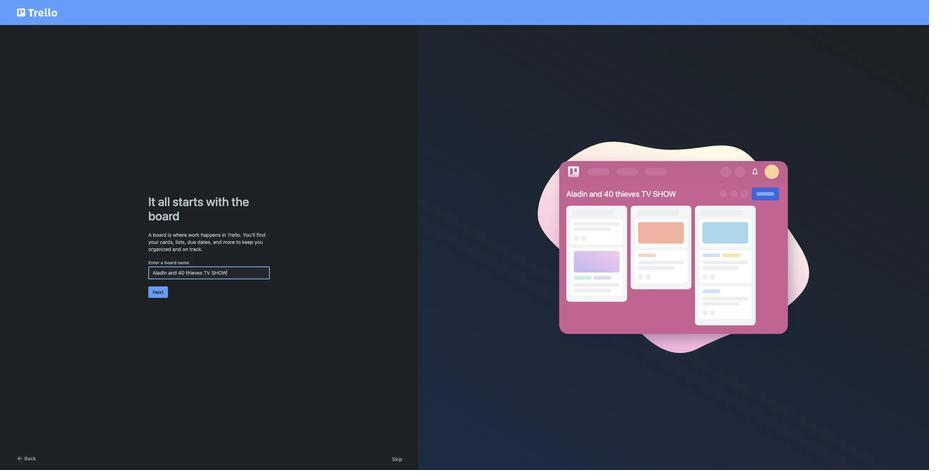 Task type: locate. For each thing, give the bounding box(es) containing it.
on
[[182, 246, 188, 252]]

a board is where work happens in trello. you'll find your cards, lists, due dates, and more to keep you organized and on track.
[[148, 232, 265, 252]]

keep
[[242, 239, 253, 245]]

you'll
[[243, 232, 255, 238]]

0 horizontal spatial and
[[172, 246, 181, 252]]

0 horizontal spatial trello image
[[16, 4, 59, 21]]

it all starts with the board
[[148, 194, 249, 223]]

organized
[[148, 246, 171, 252]]

0 vertical spatial trello image
[[16, 4, 59, 21]]

and left 40 in the top of the page
[[589, 189, 602, 199]]

lists,
[[175, 239, 186, 245]]

more
[[223, 239, 235, 245]]

board
[[148, 209, 180, 223], [153, 232, 166, 238], [164, 260, 177, 266]]

2 vertical spatial board
[[164, 260, 177, 266]]

board inside a board is where work happens in trello. you'll find your cards, lists, due dates, and more to keep you organized and on track.
[[153, 232, 166, 238]]

board up your
[[153, 232, 166, 238]]

board up is
[[148, 209, 180, 223]]

tv
[[641, 189, 651, 199]]

0 vertical spatial board
[[148, 209, 180, 223]]

all
[[158, 194, 170, 209]]

1 horizontal spatial trello image
[[566, 165, 581, 179]]

it
[[148, 194, 155, 209]]

board inside it all starts with the board
[[148, 209, 180, 223]]

a
[[161, 260, 163, 266]]

1 horizontal spatial and
[[213, 239, 222, 245]]

1 vertical spatial and
[[213, 239, 222, 245]]

skip button
[[392, 456, 402, 463]]

the
[[232, 194, 249, 209]]

board right a
[[164, 260, 177, 266]]

enter a board name
[[148, 260, 189, 266]]

and down 'lists,'
[[172, 246, 181, 252]]

2 horizontal spatial and
[[589, 189, 602, 199]]

is
[[168, 232, 172, 238]]

enter
[[148, 260, 160, 266]]

0 vertical spatial and
[[589, 189, 602, 199]]

aladin and 40 thieves tv show
[[566, 189, 676, 199]]

where
[[173, 232, 187, 238]]

back
[[24, 456, 36, 462]]

1 vertical spatial board
[[153, 232, 166, 238]]

trello.
[[227, 232, 241, 238]]

aladin
[[566, 189, 588, 199]]

and down happens
[[213, 239, 222, 245]]

and
[[589, 189, 602, 199], [213, 239, 222, 245], [172, 246, 181, 252]]

dates,
[[197, 239, 212, 245]]

Enter a board name text field
[[148, 267, 270, 279]]

next button
[[148, 287, 168, 298]]

to
[[236, 239, 241, 245]]

trello image
[[16, 4, 59, 21], [566, 165, 581, 179]]

2 vertical spatial and
[[172, 246, 181, 252]]



Task type: describe. For each thing, give the bounding box(es) containing it.
show
[[653, 189, 676, 199]]

you
[[255, 239, 263, 245]]

40
[[604, 189, 614, 199]]

1 vertical spatial trello image
[[566, 165, 581, 179]]

find
[[257, 232, 265, 238]]

cards,
[[160, 239, 174, 245]]

in
[[222, 232, 226, 238]]

track.
[[190, 246, 203, 252]]

name
[[178, 260, 189, 266]]

with
[[206, 194, 229, 209]]

next
[[153, 289, 164, 295]]

thieves
[[615, 189, 640, 199]]

skip
[[392, 456, 402, 462]]

due
[[187, 239, 196, 245]]

starts
[[173, 194, 204, 209]]

your
[[148, 239, 158, 245]]

work
[[188, 232, 199, 238]]

happens
[[201, 232, 221, 238]]

a
[[148, 232, 152, 238]]

back button
[[16, 455, 36, 463]]



Task type: vqa. For each thing, say whether or not it's contained in the screenshot.
'date' to the bottom
no



